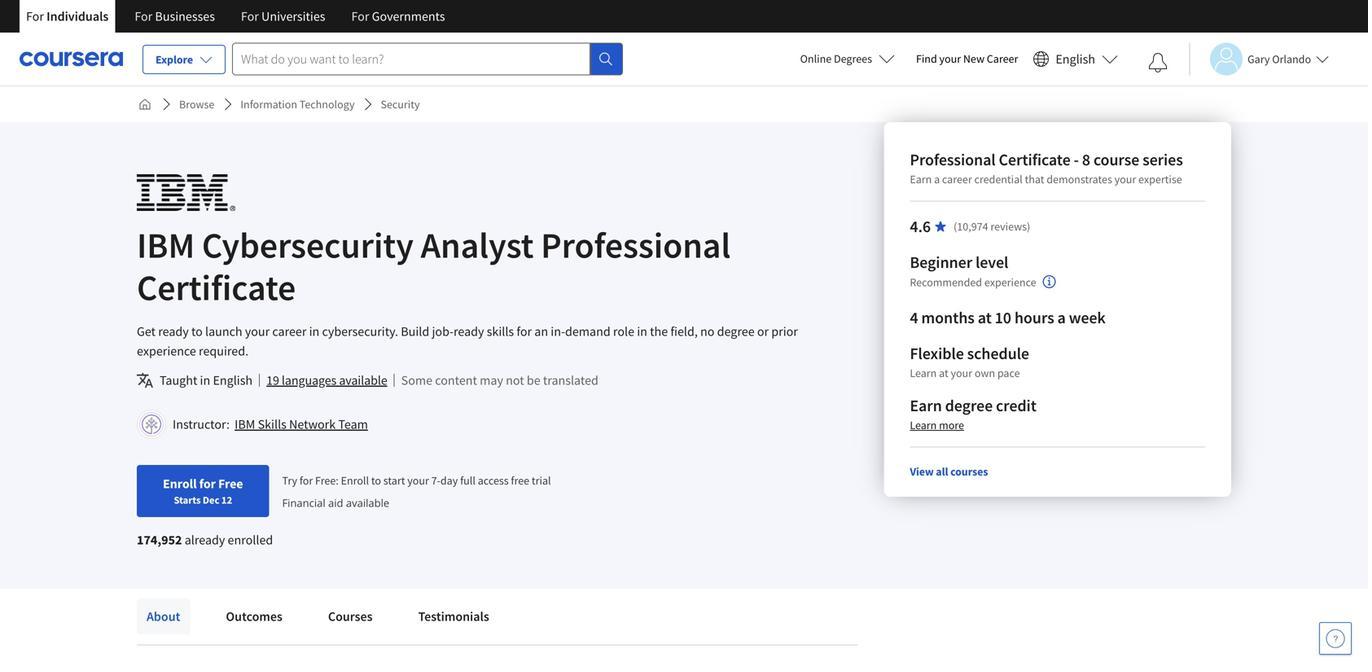 Task type: vqa. For each thing, say whether or not it's contained in the screenshot.
the leftmost Tuition
no



Task type: locate. For each thing, give the bounding box(es) containing it.
browse
[[179, 97, 215, 112]]

4 for from the left
[[352, 8, 369, 24]]

cybersecurity.
[[322, 323, 398, 340]]

1 learn from the top
[[910, 366, 937, 380]]

ibm cybersecurity analyst professional certificate
[[137, 222, 731, 310]]

your left 7-
[[408, 473, 429, 488]]

1 horizontal spatial certificate
[[999, 149, 1071, 170]]

beginner
[[910, 252, 973, 273]]

earn up learn more link
[[910, 396, 942, 416]]

for
[[517, 323, 532, 340], [300, 473, 313, 488], [199, 476, 216, 492]]

pace
[[998, 366, 1020, 380]]

for for governments
[[352, 8, 369, 24]]

learn down flexible
[[910, 366, 937, 380]]

enroll right free:
[[341, 473, 369, 488]]

universities
[[262, 8, 325, 24]]

ibm image
[[137, 174, 235, 211]]

english right career
[[1056, 51, 1096, 67]]

certificate up the that
[[999, 149, 1071, 170]]

1 vertical spatial a
[[1058, 308, 1066, 328]]

0 vertical spatial learn
[[910, 366, 937, 380]]

0 vertical spatial available
[[339, 372, 387, 389]]

0 vertical spatial degree
[[717, 323, 755, 340]]

english down required.
[[213, 372, 253, 389]]

content
[[435, 372, 477, 389]]

be
[[527, 372, 541, 389]]

course
[[1094, 149, 1140, 170]]

explore
[[156, 52, 193, 67]]

1 vertical spatial degree
[[945, 396, 993, 416]]

at down flexible
[[939, 366, 949, 380]]

available right aid
[[346, 496, 390, 510]]

ibm skills network team image
[[139, 412, 164, 437]]

degree up more
[[945, 396, 993, 416]]

trial
[[532, 473, 551, 488]]

(10,974
[[954, 219, 989, 234]]

174,952
[[137, 532, 182, 548]]

0 horizontal spatial certificate
[[137, 265, 296, 310]]

already
[[185, 532, 225, 548]]

None search field
[[232, 43, 623, 75]]

(10,974 reviews)
[[954, 219, 1031, 234]]

your right launch
[[245, 323, 270, 340]]

1 vertical spatial available
[[346, 496, 390, 510]]

to left start
[[371, 473, 381, 488]]

expertise
[[1139, 172, 1183, 187]]

recommended experience
[[910, 275, 1037, 290]]

0 horizontal spatial ibm
[[137, 222, 195, 268]]

0 horizontal spatial a
[[934, 172, 940, 187]]

2 learn from the top
[[910, 418, 937, 433]]

enrolled
[[228, 532, 273, 548]]

12
[[221, 494, 232, 507]]

for up dec
[[199, 476, 216, 492]]

your right find
[[940, 51, 961, 66]]

browse link
[[173, 90, 221, 119]]

0 horizontal spatial ready
[[158, 323, 189, 340]]

earn up 4.6
[[910, 172, 932, 187]]

for for try for free: enroll to start your 7-day full access free trial
[[300, 473, 313, 488]]

0 vertical spatial career
[[942, 172, 972, 187]]

1 vertical spatial professional
[[541, 222, 731, 268]]

view all courses link
[[910, 464, 988, 479]]

your inside try for free: enroll to start your 7-day full access free trial financial aid available
[[408, 473, 429, 488]]

english
[[1056, 51, 1096, 67], [213, 372, 253, 389]]

your
[[940, 51, 961, 66], [1115, 172, 1137, 187], [245, 323, 270, 340], [951, 366, 973, 380], [408, 473, 429, 488]]

certificate inside ibm cybersecurity analyst professional certificate
[[137, 265, 296, 310]]

0 horizontal spatial degree
[[717, 323, 755, 340]]

in left cybersecurity.
[[309, 323, 320, 340]]

available
[[339, 372, 387, 389], [346, 496, 390, 510]]

1 horizontal spatial ready
[[454, 323, 484, 340]]

0 horizontal spatial at
[[939, 366, 949, 380]]

professional
[[910, 149, 996, 170], [541, 222, 731, 268]]

degree left or
[[717, 323, 755, 340]]

for left "universities"
[[241, 8, 259, 24]]

for right try
[[300, 473, 313, 488]]

0 vertical spatial to
[[191, 323, 203, 340]]

0 horizontal spatial professional
[[541, 222, 731, 268]]

a left credential
[[934, 172, 940, 187]]

ibm
[[137, 222, 195, 268], [235, 416, 255, 433]]

1 vertical spatial learn
[[910, 418, 937, 433]]

some content may not be translated
[[401, 372, 599, 389]]

at left '10'
[[978, 308, 992, 328]]

1 vertical spatial ibm
[[235, 416, 255, 433]]

1 vertical spatial experience
[[137, 343, 196, 359]]

outcomes link
[[216, 599, 292, 635]]

0 vertical spatial experience
[[985, 275, 1037, 290]]

degree inside get ready to launch your career in cybersecurity. build job-ready skills for an in-demand role in the field, no degree or prior experience required.
[[717, 323, 755, 340]]

1 for from the left
[[26, 8, 44, 24]]

a
[[934, 172, 940, 187], [1058, 308, 1066, 328]]

3 for from the left
[[241, 8, 259, 24]]

ready left skills
[[454, 323, 484, 340]]

your down course
[[1115, 172, 1137, 187]]

experience down level
[[985, 275, 1037, 290]]

career inside get ready to launch your career in cybersecurity. build job-ready skills for an in-demand role in the field, no degree or prior experience required.
[[272, 323, 307, 340]]

1 vertical spatial certificate
[[137, 265, 296, 310]]

gary orlando button
[[1189, 43, 1330, 75]]

online degrees button
[[787, 41, 908, 77]]

a inside professional certificate - 8 course series earn a career credential that demonstrates your expertise
[[934, 172, 940, 187]]

0 vertical spatial english
[[1056, 51, 1096, 67]]

gary
[[1248, 52, 1270, 66]]

team
[[338, 416, 368, 433]]

1 horizontal spatial at
[[978, 308, 992, 328]]

translated
[[543, 372, 599, 389]]

your inside the find your new career link
[[940, 51, 961, 66]]

in left the
[[637, 323, 648, 340]]

1 vertical spatial to
[[371, 473, 381, 488]]

ibm down ibm "image"
[[137, 222, 195, 268]]

english inside button
[[1056, 51, 1096, 67]]

1 horizontal spatial to
[[371, 473, 381, 488]]

0 vertical spatial professional
[[910, 149, 996, 170]]

your left own
[[951, 366, 973, 380]]

2 for from the left
[[135, 8, 153, 24]]

flexible schedule learn at your own pace
[[910, 343, 1030, 380]]

certificate
[[999, 149, 1071, 170], [137, 265, 296, 310]]

at
[[978, 308, 992, 328], [939, 366, 949, 380]]

1 vertical spatial english
[[213, 372, 253, 389]]

security
[[381, 97, 420, 112]]

in right taught
[[200, 372, 210, 389]]

0 horizontal spatial to
[[191, 323, 203, 340]]

find
[[916, 51, 937, 66]]

1 earn from the top
[[910, 172, 932, 187]]

0 vertical spatial earn
[[910, 172, 932, 187]]

learn left more
[[910, 418, 937, 433]]

no
[[701, 323, 715, 340]]

ready right get
[[158, 323, 189, 340]]

free
[[218, 476, 243, 492]]

0 vertical spatial ibm
[[137, 222, 195, 268]]

available up the team
[[339, 372, 387, 389]]

1 vertical spatial earn
[[910, 396, 942, 416]]

enroll
[[341, 473, 369, 488], [163, 476, 197, 492]]

businesses
[[155, 8, 215, 24]]

0 horizontal spatial for
[[199, 476, 216, 492]]

career up '19'
[[272, 323, 307, 340]]

0 horizontal spatial experience
[[137, 343, 196, 359]]

for for universities
[[241, 8, 259, 24]]

1 horizontal spatial career
[[942, 172, 972, 187]]

for for individuals
[[26, 8, 44, 24]]

1 horizontal spatial in
[[309, 323, 320, 340]]

for left individuals
[[26, 8, 44, 24]]

1 horizontal spatial professional
[[910, 149, 996, 170]]

new
[[964, 51, 985, 66]]

1 vertical spatial at
[[939, 366, 949, 380]]

your inside professional certificate - 8 course series earn a career credential that demonstrates your expertise
[[1115, 172, 1137, 187]]

experience down get
[[137, 343, 196, 359]]

launch
[[205, 323, 242, 340]]

2 earn from the top
[[910, 396, 942, 416]]

-
[[1074, 149, 1079, 170]]

for inside try for free: enroll to start your 7-day full access free trial financial aid available
[[300, 473, 313, 488]]

0 horizontal spatial career
[[272, 323, 307, 340]]

learn inside the earn degree credit learn more
[[910, 418, 937, 433]]

for inside enroll for free starts dec 12
[[199, 476, 216, 492]]

0 vertical spatial a
[[934, 172, 940, 187]]

credit
[[996, 396, 1037, 416]]

career
[[942, 172, 972, 187], [272, 323, 307, 340]]

1 vertical spatial career
[[272, 323, 307, 340]]

try
[[282, 473, 297, 488]]

recommended
[[910, 275, 983, 290]]

1 horizontal spatial enroll
[[341, 473, 369, 488]]

experience
[[985, 275, 1037, 290], [137, 343, 196, 359]]

a left "week" at top
[[1058, 308, 1066, 328]]

1 horizontal spatial a
[[1058, 308, 1066, 328]]

about
[[147, 609, 180, 625]]

cybersecurity
[[202, 222, 414, 268]]

to left launch
[[191, 323, 203, 340]]

certificate inside professional certificate - 8 course series earn a career credential that demonstrates your expertise
[[999, 149, 1071, 170]]

to inside get ready to launch your career in cybersecurity. build job-ready skills for an in-demand role in the field, no degree or prior experience required.
[[191, 323, 203, 340]]

for left governments
[[352, 8, 369, 24]]

learn inside flexible schedule learn at your own pace
[[910, 366, 937, 380]]

for
[[26, 8, 44, 24], [135, 8, 153, 24], [241, 8, 259, 24], [352, 8, 369, 24]]

8
[[1082, 149, 1091, 170]]

enroll up starts
[[163, 476, 197, 492]]

information
[[241, 97, 297, 112]]

1 horizontal spatial degree
[[945, 396, 993, 416]]

for left an
[[517, 323, 532, 340]]

ibm left skills on the bottom left of page
[[235, 416, 255, 433]]

enroll for free starts dec 12
[[163, 476, 243, 507]]

1 horizontal spatial for
[[300, 473, 313, 488]]

certificate up launch
[[137, 265, 296, 310]]

0 vertical spatial certificate
[[999, 149, 1071, 170]]

career left credential
[[942, 172, 972, 187]]

1 horizontal spatial ibm
[[235, 416, 255, 433]]

skills
[[258, 416, 287, 433]]

1 horizontal spatial english
[[1056, 51, 1096, 67]]

information technology link
[[234, 90, 361, 119]]

0 horizontal spatial enroll
[[163, 476, 197, 492]]

for left businesses
[[135, 8, 153, 24]]

orlando
[[1273, 52, 1312, 66]]

may
[[480, 372, 503, 389]]

for universities
[[241, 8, 325, 24]]

2 horizontal spatial for
[[517, 323, 532, 340]]

in-
[[551, 323, 565, 340]]



Task type: describe. For each thing, give the bounding box(es) containing it.
skills
[[487, 323, 514, 340]]

all
[[936, 464, 949, 479]]

testimonials link
[[409, 599, 499, 635]]

week
[[1069, 308, 1106, 328]]

career inside professional certificate - 8 course series earn a career credential that demonstrates your expertise
[[942, 172, 972, 187]]

home image
[[138, 98, 152, 111]]

degree inside the earn degree credit learn more
[[945, 396, 993, 416]]

outcomes
[[226, 609, 283, 625]]

0 horizontal spatial english
[[213, 372, 253, 389]]

at inside flexible schedule learn at your own pace
[[939, 366, 949, 380]]

aid
[[328, 496, 343, 510]]

analyst
[[421, 222, 534, 268]]

courses link
[[318, 599, 383, 635]]

more
[[939, 418, 965, 433]]

try for free: enroll to start your 7-day full access free trial financial aid available
[[282, 473, 551, 510]]

available inside button
[[339, 372, 387, 389]]

enroll inside try for free: enroll to start your 7-day full access free trial financial aid available
[[341, 473, 369, 488]]

professional inside professional certificate - 8 course series earn a career credential that demonstrates your expertise
[[910, 149, 996, 170]]

courses
[[951, 464, 988, 479]]

banner navigation
[[13, 0, 458, 33]]

start
[[384, 473, 405, 488]]

4
[[910, 308, 919, 328]]

earn inside the earn degree credit learn more
[[910, 396, 942, 416]]

day
[[441, 473, 458, 488]]

an
[[535, 323, 548, 340]]

to inside try for free: enroll to start your 7-day full access free trial financial aid available
[[371, 473, 381, 488]]

find your new career link
[[908, 49, 1027, 69]]

full
[[460, 473, 476, 488]]

available inside try for free: enroll to start your 7-day full access free trial financial aid available
[[346, 496, 390, 510]]

not
[[506, 372, 524, 389]]

security link
[[374, 90, 426, 119]]

instructor:
[[173, 416, 230, 433]]

for individuals
[[26, 8, 109, 24]]

get ready to launch your career in cybersecurity. build job-ready skills for an in-demand role in the field, no degree or prior experience required.
[[137, 323, 798, 359]]

1 ready from the left
[[158, 323, 189, 340]]

that
[[1025, 172, 1045, 187]]

experience inside get ready to launch your career in cybersecurity. build job-ready skills for an in-demand role in the field, no degree or prior experience required.
[[137, 343, 196, 359]]

level
[[976, 252, 1009, 273]]

What do you want to learn? text field
[[232, 43, 591, 75]]

enroll inside enroll for free starts dec 12
[[163, 476, 197, 492]]

2 horizontal spatial in
[[637, 323, 648, 340]]

individuals
[[47, 8, 109, 24]]

ibm skills network team link
[[235, 416, 368, 433]]

174,952 already enrolled
[[137, 532, 273, 548]]

job-
[[432, 323, 454, 340]]

explore button
[[143, 45, 226, 74]]

hours
[[1015, 308, 1055, 328]]

information about difficulty level pre-requisites. image
[[1043, 275, 1056, 288]]

for for enroll for free
[[199, 476, 216, 492]]

build
[[401, 323, 430, 340]]

19 languages available button
[[266, 371, 387, 390]]

degrees
[[834, 51, 872, 66]]

show notifications image
[[1149, 53, 1168, 73]]

network
[[289, 416, 336, 433]]

for businesses
[[135, 8, 215, 24]]

for for businesses
[[135, 8, 153, 24]]

career
[[987, 51, 1019, 66]]

free
[[511, 473, 530, 488]]

own
[[975, 366, 996, 380]]

online
[[801, 51, 832, 66]]

technology
[[300, 97, 355, 112]]

19 languages available
[[266, 372, 387, 389]]

your inside get ready to launch your career in cybersecurity. build job-ready skills for an in-demand role in the field, no degree or prior experience required.
[[245, 323, 270, 340]]

1 horizontal spatial experience
[[985, 275, 1037, 290]]

testimonials
[[418, 609, 489, 625]]

find your new career
[[916, 51, 1019, 66]]

4.6
[[910, 216, 931, 237]]

your inside flexible schedule learn at your own pace
[[951, 366, 973, 380]]

english button
[[1027, 33, 1125, 86]]

professional inside ibm cybersecurity analyst professional certificate
[[541, 222, 731, 268]]

the
[[650, 323, 668, 340]]

taught in english
[[160, 372, 253, 389]]

0 vertical spatial at
[[978, 308, 992, 328]]

help center image
[[1326, 629, 1346, 648]]

about link
[[137, 599, 190, 635]]

for inside get ready to launch your career in cybersecurity. build job-ready skills for an in-demand role in the field, no degree or prior experience required.
[[517, 323, 532, 340]]

starts
[[174, 494, 201, 507]]

access
[[478, 473, 509, 488]]

online degrees
[[801, 51, 872, 66]]

0 horizontal spatial in
[[200, 372, 210, 389]]

earn degree credit learn more
[[910, 396, 1037, 433]]

coursera image
[[20, 46, 123, 72]]

demonstrates
[[1047, 172, 1113, 187]]

some
[[401, 372, 433, 389]]

field,
[[671, 323, 698, 340]]

4 months at 10 hours a week
[[910, 308, 1106, 328]]

demand
[[565, 323, 611, 340]]

ibm inside ibm cybersecurity analyst professional certificate
[[137, 222, 195, 268]]

languages
[[282, 372, 337, 389]]

dec
[[203, 494, 219, 507]]

credential
[[975, 172, 1023, 187]]

information technology
[[241, 97, 355, 112]]

gary orlando
[[1248, 52, 1312, 66]]

19
[[266, 372, 279, 389]]

2 ready from the left
[[454, 323, 484, 340]]

earn inside professional certificate - 8 course series earn a career credential that demonstrates your expertise
[[910, 172, 932, 187]]

financial aid available button
[[282, 496, 390, 510]]

free:
[[315, 473, 339, 488]]

for governments
[[352, 8, 445, 24]]

governments
[[372, 8, 445, 24]]



